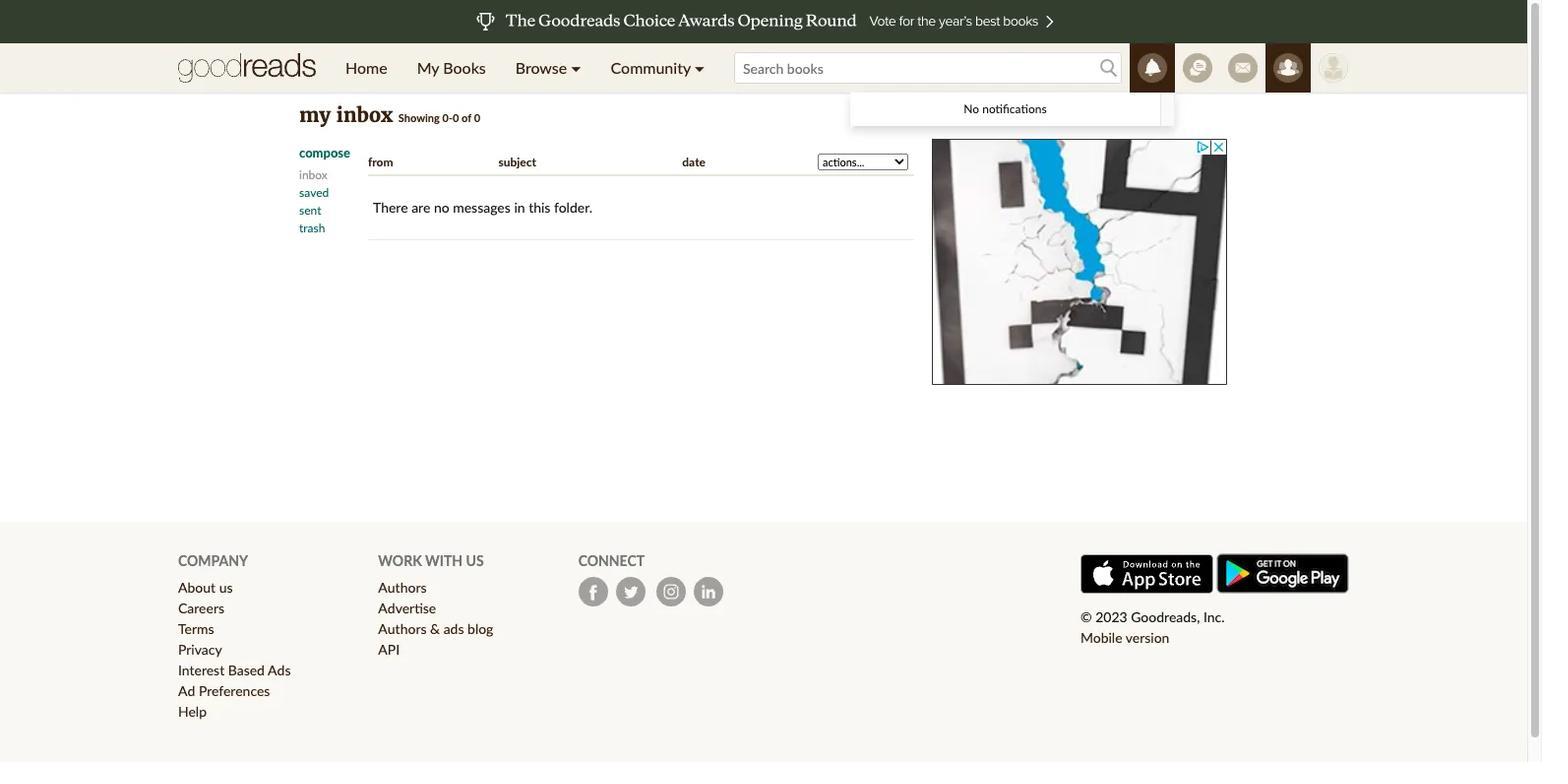 Task type: vqa. For each thing, say whether or not it's contained in the screenshot.
Authors & ads blog link
yes



Task type: describe. For each thing, give the bounding box(es) containing it.
ad
[[178, 682, 195, 699]]

authors advertise authors & ads blog api
[[378, 579, 494, 658]]

community ▾
[[611, 58, 705, 77]]

this
[[529, 199, 551, 216]]

goodreads on instagram image
[[656, 577, 686, 607]]

api
[[378, 641, 400, 658]]

inc.
[[1204, 608, 1225, 625]]

showing
[[399, 111, 440, 124]]

interest
[[178, 662, 225, 678]]

2023
[[1096, 608, 1128, 625]]

browse
[[516, 58, 567, 77]]

help link
[[178, 703, 207, 720]]

preferences
[[199, 682, 270, 699]]

are
[[412, 199, 431, 216]]

date
[[683, 155, 706, 169]]

download app for ios image
[[1081, 554, 1214, 594]]

notifications image
[[1138, 53, 1168, 83]]

0-
[[443, 111, 453, 124]]

work
[[378, 552, 422, 569]]

no notifications
[[964, 101, 1047, 116]]

my
[[417, 58, 439, 77]]

&
[[430, 620, 440, 637]]

community ▾ button
[[596, 43, 720, 93]]

terms link
[[178, 620, 214, 637]]

interest based ads link
[[178, 662, 291, 678]]

goodreads on linkedin image
[[694, 577, 723, 607]]

there
[[373, 199, 408, 216]]

Search for books to add to your shelves search field
[[735, 52, 1122, 84]]

2 authors from the top
[[378, 620, 427, 637]]

advertisement region
[[932, 139, 1228, 385]]

help
[[178, 703, 207, 720]]

trash link
[[299, 221, 325, 235]]

my
[[299, 102, 331, 127]]

my group discussions image
[[1184, 53, 1213, 83]]

about
[[178, 579, 216, 596]]

privacy
[[178, 641, 222, 658]]

ads
[[444, 620, 464, 637]]

my inbox showing 0-0 of 0
[[299, 102, 481, 127]]

©
[[1081, 608, 1093, 625]]

careers link
[[178, 600, 225, 616]]

advertise
[[378, 600, 436, 616]]

us inside the about us careers terms privacy interest based ads ad preferences help
[[219, 579, 233, 596]]

from
[[368, 155, 393, 169]]

goodreads on facebook image
[[579, 577, 608, 607]]

home
[[346, 58, 388, 77]]

messages
[[453, 199, 511, 216]]

▾ for browse ▾
[[571, 58, 581, 77]]

work with us
[[378, 552, 484, 569]]

my books link
[[402, 43, 501, 93]]

compose inbox saved sent trash
[[299, 145, 351, 235]]

mobile
[[1081, 629, 1123, 646]]

careers
[[178, 600, 225, 616]]

goodreads,
[[1132, 608, 1201, 625]]

2 0 from the left
[[474, 111, 481, 124]]

books
[[443, 58, 486, 77]]

home link
[[331, 43, 402, 93]]

blog
[[468, 620, 494, 637]]

of
[[462, 111, 472, 124]]

in
[[514, 199, 525, 216]]

version
[[1126, 629, 1170, 646]]

0 vertical spatial us
[[466, 552, 484, 569]]

browse ▾
[[516, 58, 581, 77]]

compose
[[299, 145, 351, 160]]

no
[[964, 101, 980, 116]]

sent link
[[299, 203, 321, 218]]

Search books text field
[[735, 52, 1122, 84]]



Task type: locate. For each thing, give the bounding box(es) containing it.
1 horizontal spatial us
[[466, 552, 484, 569]]

▾ right 'community'
[[695, 58, 705, 77]]

authors
[[378, 579, 427, 596], [378, 620, 427, 637]]

inbox down the home link
[[336, 102, 393, 127]]

saved link
[[299, 185, 329, 200]]

sent
[[299, 203, 321, 218]]

0 horizontal spatial inbox
[[299, 167, 328, 182]]

there are no messages in this folder.
[[373, 199, 593, 216]]

c image
[[1319, 53, 1349, 83]]

0 vertical spatial authors
[[378, 579, 427, 596]]

▾
[[571, 58, 581, 77], [695, 58, 705, 77]]

1 horizontal spatial inbox
[[336, 102, 393, 127]]

about us careers terms privacy interest based ads ad preferences help
[[178, 579, 291, 720]]

▾ inside dropdown button
[[695, 58, 705, 77]]

authors up "advertise" at the bottom left
[[378, 579, 427, 596]]

friend requests image
[[1274, 53, 1304, 83]]

company
[[178, 552, 248, 569]]

1 vertical spatial us
[[219, 579, 233, 596]]

subject
[[499, 155, 537, 169]]

us
[[466, 552, 484, 569], [219, 579, 233, 596]]

connect
[[579, 552, 645, 569]]

▾ right browse
[[571, 58, 581, 77]]

1 horizontal spatial 0
[[474, 111, 481, 124]]

download app for android image
[[1217, 553, 1350, 594]]

menu containing home
[[331, 43, 720, 93]]

api link
[[378, 641, 400, 658]]

based
[[228, 662, 265, 678]]

community
[[611, 58, 691, 77]]

0
[[453, 111, 459, 124], [474, 111, 481, 124]]

authors link
[[378, 579, 427, 596]]

inbox image
[[1229, 53, 1258, 83]]

compose link
[[299, 144, 368, 161]]

1 0 from the left
[[453, 111, 459, 124]]

inbox for compose
[[299, 167, 328, 182]]

no
[[434, 199, 450, 216]]

0 left of
[[453, 111, 459, 124]]

2 ▾ from the left
[[695, 58, 705, 77]]

© 2023 goodreads, inc. mobile version
[[1081, 608, 1225, 646]]

mobile version link
[[1081, 629, 1170, 646]]

advertise link
[[378, 600, 436, 616]]

ads
[[268, 662, 291, 678]]

1 authors from the top
[[378, 579, 427, 596]]

with
[[425, 552, 463, 569]]

▾ inside "popup button"
[[571, 58, 581, 77]]

us right the with
[[466, 552, 484, 569]]

folder.
[[554, 199, 593, 216]]

1 vertical spatial authors
[[378, 620, 427, 637]]

0 right of
[[474, 111, 481, 124]]

us right about at the bottom left of page
[[219, 579, 233, 596]]

inbox for my
[[336, 102, 393, 127]]

inbox up saved
[[299, 167, 328, 182]]

0 vertical spatial inbox
[[336, 102, 393, 127]]

0 horizontal spatial ▾
[[571, 58, 581, 77]]

terms
[[178, 620, 214, 637]]

▾ for community ▾
[[695, 58, 705, 77]]

notifications
[[983, 101, 1047, 116]]

my books
[[417, 58, 486, 77]]

about us link
[[178, 579, 233, 596]]

1 horizontal spatial ▾
[[695, 58, 705, 77]]

menu
[[331, 43, 720, 93]]

1 ▾ from the left
[[571, 58, 581, 77]]

goodreads on twitter image
[[616, 577, 646, 607]]

authors & ads blog link
[[378, 620, 494, 637]]

ad preferences link
[[178, 682, 270, 699]]

browse ▾ button
[[501, 43, 596, 93]]

inbox
[[336, 102, 393, 127], [299, 167, 328, 182]]

inbox link
[[299, 167, 328, 182]]

inbox inside compose inbox saved sent trash
[[299, 167, 328, 182]]

saved
[[299, 185, 329, 200]]

1 vertical spatial inbox
[[299, 167, 328, 182]]

authors down "advertise" at the bottom left
[[378, 620, 427, 637]]

0 horizontal spatial 0
[[453, 111, 459, 124]]

0 horizontal spatial us
[[219, 579, 233, 596]]

privacy link
[[178, 641, 222, 658]]

trash
[[299, 221, 325, 235]]



